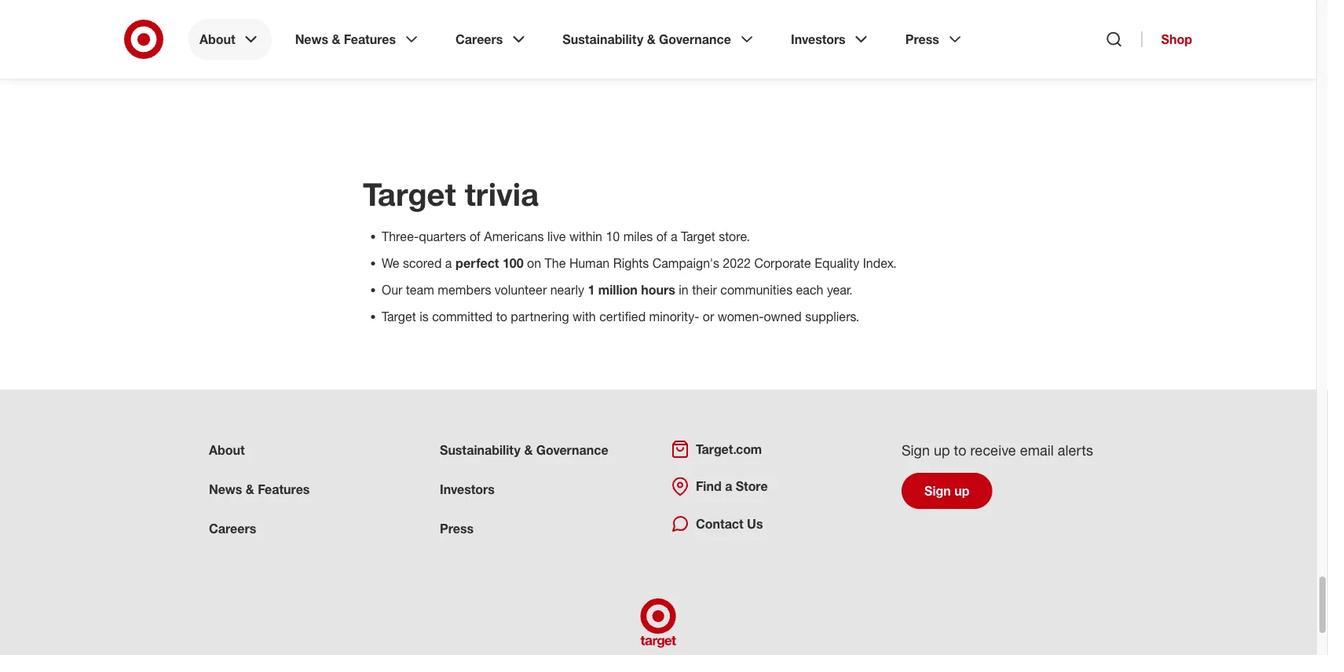 Task type: vqa. For each thing, say whether or not it's contained in the screenshot.
joy of everyday life
no



Task type: describe. For each thing, give the bounding box(es) containing it.
miles
[[624, 229, 653, 244]]

2022
[[723, 255, 751, 271]]

find
[[696, 479, 722, 494]]

certified
[[600, 309, 646, 324]]

sustainability & governance link for the left investors link
[[440, 442, 609, 458]]

human
[[570, 255, 610, 271]]

0 horizontal spatial a
[[446, 255, 452, 271]]

news for news & features link for the top investors link
[[295, 31, 329, 47]]

shop link
[[1142, 31, 1193, 47]]

three-
[[382, 229, 419, 244]]

target.com
[[696, 442, 763, 457]]

committed
[[432, 309, 493, 324]]

their
[[692, 282, 717, 297]]

on
[[527, 255, 542, 271]]

three-quarters of americans live within 10 miles of a target store.
[[382, 229, 750, 244]]

target for target trivia
[[363, 175, 456, 213]]

sign up
[[925, 483, 970, 499]]

& for the left investors link's news & features link
[[246, 482, 254, 497]]

contact us
[[696, 516, 764, 532]]

volunteer
[[495, 282, 547, 297]]

perfect
[[456, 255, 499, 271]]

sustainability & governance for sustainability & governance link related to the left investors link
[[440, 442, 609, 458]]

contact
[[696, 516, 744, 532]]

or
[[703, 309, 715, 324]]

1
[[588, 282, 595, 297]]

store.
[[719, 229, 750, 244]]

target trivia
[[363, 175, 539, 213]]

about for the top about link
[[200, 31, 235, 47]]

our
[[382, 282, 403, 297]]

women-
[[718, 309, 764, 324]]

100
[[503, 255, 524, 271]]

2 of from the left
[[657, 229, 668, 244]]

trivia
[[465, 175, 539, 213]]

news & features for the left investors link's news & features link
[[209, 482, 310, 497]]

the
[[545, 255, 566, 271]]

partnering
[[511, 309, 570, 324]]

our team members volunteer nearly 1 million hours in their communities each year.
[[382, 282, 853, 297]]

0 vertical spatial governance
[[659, 31, 732, 47]]

1 vertical spatial target
[[681, 229, 716, 244]]

with
[[573, 309, 596, 324]]

we
[[382, 255, 400, 271]]

target.com link
[[671, 440, 763, 459]]

features for news & features link for the top investors link
[[344, 31, 396, 47]]

campaign's
[[653, 255, 720, 271]]

target for target is committed to partnering with certified minority- or women-owned suppliers.
[[382, 309, 416, 324]]

features for the left investors link's news & features link
[[258, 482, 310, 497]]

0 horizontal spatial investors link
[[440, 482, 495, 497]]

about for the bottommost about link
[[209, 442, 245, 458]]

news & features for news & features link for the top investors link
[[295, 31, 396, 47]]

sign up link
[[902, 473, 993, 509]]

corporate
[[755, 255, 812, 271]]

minority-
[[650, 309, 700, 324]]

10
[[606, 229, 620, 244]]

sustainability for the left investors link
[[440, 442, 521, 458]]

1 vertical spatial careers
[[209, 521, 256, 536]]

sign for sign up
[[925, 483, 952, 499]]

sign for sign up to receive email alerts
[[902, 442, 930, 459]]

sustainability & governance link for the top investors link
[[552, 19, 768, 60]]

investors for the left investors link
[[440, 482, 495, 497]]

nearly
[[551, 282, 585, 297]]



Task type: locate. For each thing, give the bounding box(es) containing it.
&
[[332, 31, 341, 47], [647, 31, 656, 47], [525, 442, 533, 458], [246, 482, 254, 497]]

0 vertical spatial sustainability & governance link
[[552, 19, 768, 60]]

1 horizontal spatial press link
[[895, 19, 976, 60]]

1 vertical spatial investors
[[440, 482, 495, 497]]

1 horizontal spatial investors link
[[780, 19, 882, 60]]

0 vertical spatial press
[[906, 31, 940, 47]]

receive
[[971, 442, 1017, 459]]

up for sign up
[[955, 483, 970, 499]]

1 horizontal spatial to
[[955, 442, 967, 459]]

0 vertical spatial investors
[[791, 31, 846, 47]]

& inside sustainability & governance link
[[647, 31, 656, 47]]

careers link for news & features link for the top investors link
[[445, 19, 539, 60]]

press
[[906, 31, 940, 47], [440, 521, 474, 536]]

0 horizontal spatial news
[[209, 482, 242, 497]]

up for sign up to receive email alerts
[[934, 442, 951, 459]]

investors link
[[780, 19, 882, 60], [440, 482, 495, 497]]

0 vertical spatial news
[[295, 31, 329, 47]]

target. expect more. pay less. image
[[588, 599, 729, 655]]

1 horizontal spatial news
[[295, 31, 329, 47]]

a
[[671, 229, 678, 244], [446, 255, 452, 271], [726, 479, 733, 494]]

1 vertical spatial news & features
[[209, 482, 310, 497]]

0 vertical spatial news & features link
[[284, 19, 432, 60]]

0 vertical spatial target
[[363, 175, 456, 213]]

features inside news & features link
[[344, 31, 396, 47]]

about link
[[189, 19, 272, 60], [209, 442, 245, 458]]

a right find
[[726, 479, 733, 494]]

& for sustainability & governance link corresponding to the top investors link
[[647, 31, 656, 47]]

of right the miles
[[657, 229, 668, 244]]

sustainability & governance link
[[552, 19, 768, 60], [440, 442, 609, 458]]

press for the left investors link's press link
[[440, 521, 474, 536]]

sustainability
[[563, 31, 644, 47], [440, 442, 521, 458]]

1 horizontal spatial press
[[906, 31, 940, 47]]

1 vertical spatial press link
[[440, 521, 474, 536]]

careers link for the left investors link's news & features link
[[209, 521, 256, 536]]

1 horizontal spatial of
[[657, 229, 668, 244]]

1 vertical spatial about link
[[209, 442, 245, 458]]

governance
[[659, 31, 732, 47], [537, 442, 609, 458]]

1 vertical spatial governance
[[537, 442, 609, 458]]

0 vertical spatial to
[[497, 309, 508, 324]]

investors
[[791, 31, 846, 47], [440, 482, 495, 497]]

0 vertical spatial investors link
[[780, 19, 882, 60]]

1 horizontal spatial careers link
[[445, 19, 539, 60]]

0 vertical spatial news & features
[[295, 31, 396, 47]]

target
[[363, 175, 456, 213], [681, 229, 716, 244], [382, 309, 416, 324]]

find a store
[[696, 479, 768, 494]]

1 vertical spatial about
[[209, 442, 245, 458]]

1 horizontal spatial a
[[671, 229, 678, 244]]

2 vertical spatial target
[[382, 309, 416, 324]]

up down "sign up to receive email alerts"
[[955, 483, 970, 499]]

news for the left investors link's news & features link
[[209, 482, 242, 497]]

is
[[420, 309, 429, 324]]

we scored a perfect 100 on the human rights campaign's 2022 corporate equality index.
[[382, 255, 897, 271]]

members
[[438, 282, 492, 297]]

sustainability for the top investors link
[[563, 31, 644, 47]]

to
[[497, 309, 508, 324], [955, 442, 967, 459]]

1 vertical spatial sustainability
[[440, 442, 521, 458]]

1 horizontal spatial sustainability
[[563, 31, 644, 47]]

0 horizontal spatial sustainability
[[440, 442, 521, 458]]

to left the receive
[[955, 442, 967, 459]]

0 vertical spatial about link
[[189, 19, 272, 60]]

sustainability & governance
[[563, 31, 732, 47], [440, 442, 609, 458]]

quarters
[[419, 229, 466, 244]]

sign up to receive email alerts
[[902, 442, 1094, 459]]

1 vertical spatial features
[[258, 482, 310, 497]]

0 vertical spatial features
[[344, 31, 396, 47]]

target up three-
[[363, 175, 456, 213]]

us
[[747, 516, 764, 532]]

1 vertical spatial to
[[955, 442, 967, 459]]

0 horizontal spatial careers
[[209, 521, 256, 536]]

about
[[200, 31, 235, 47], [209, 442, 245, 458]]

email
[[1021, 442, 1054, 459]]

equality
[[815, 255, 860, 271]]

0 vertical spatial a
[[671, 229, 678, 244]]

features
[[344, 31, 396, 47], [258, 482, 310, 497]]

1 vertical spatial sustainability & governance link
[[440, 442, 609, 458]]

news
[[295, 31, 329, 47], [209, 482, 242, 497]]

2 vertical spatial a
[[726, 479, 733, 494]]

news & features link
[[284, 19, 432, 60], [209, 482, 310, 497]]

& for sustainability & governance link related to the left investors link
[[525, 442, 533, 458]]

up up 'sign up'
[[934, 442, 951, 459]]

0 horizontal spatial of
[[470, 229, 481, 244]]

0 vertical spatial about
[[200, 31, 235, 47]]

communities
[[721, 282, 793, 297]]

in
[[679, 282, 689, 297]]

hours
[[641, 282, 676, 297]]

up
[[934, 442, 951, 459], [955, 483, 970, 499]]

0 vertical spatial press link
[[895, 19, 976, 60]]

1 vertical spatial news & features link
[[209, 482, 310, 497]]

0 vertical spatial careers
[[456, 31, 503, 47]]

1 vertical spatial press
[[440, 521, 474, 536]]

sign down "sign up to receive email alerts"
[[925, 483, 952, 499]]

press link
[[895, 19, 976, 60], [440, 521, 474, 536]]

news & features inside news & features link
[[295, 31, 396, 47]]

1 horizontal spatial investors
[[791, 31, 846, 47]]

owned
[[764, 309, 802, 324]]

1 vertical spatial investors link
[[440, 482, 495, 497]]

1 vertical spatial careers link
[[209, 521, 256, 536]]

a right 'scored'
[[446, 255, 452, 271]]

1 vertical spatial sign
[[925, 483, 952, 499]]

2 horizontal spatial a
[[726, 479, 733, 494]]

contact us link
[[671, 515, 764, 534]]

to down volunteer
[[497, 309, 508, 324]]

team
[[406, 282, 434, 297]]

1 horizontal spatial governance
[[659, 31, 732, 47]]

alerts
[[1058, 442, 1094, 459]]

target is committed to partnering with certified minority- or women-owned suppliers.
[[382, 309, 860, 324]]

careers
[[456, 31, 503, 47], [209, 521, 256, 536]]

1 vertical spatial a
[[446, 255, 452, 271]]

a up campaign's
[[671, 229, 678, 244]]

1 vertical spatial news
[[209, 482, 242, 497]]

& for news & features link for the top investors link
[[332, 31, 341, 47]]

0 horizontal spatial up
[[934, 442, 951, 459]]

scored
[[403, 255, 442, 271]]

1 horizontal spatial careers
[[456, 31, 503, 47]]

0 horizontal spatial careers link
[[209, 521, 256, 536]]

0 horizontal spatial features
[[258, 482, 310, 497]]

investors for the top investors link
[[791, 31, 846, 47]]

rights
[[614, 255, 649, 271]]

0 vertical spatial sustainability
[[563, 31, 644, 47]]

0 vertical spatial up
[[934, 442, 951, 459]]

find a store link
[[671, 477, 768, 496]]

0 horizontal spatial to
[[497, 309, 508, 324]]

store
[[736, 479, 768, 494]]

careers link
[[445, 19, 539, 60], [209, 521, 256, 536]]

press link for the top investors link
[[895, 19, 976, 60]]

1 vertical spatial sustainability & governance
[[440, 442, 609, 458]]

sign
[[902, 442, 930, 459], [925, 483, 952, 499]]

suppliers.
[[806, 309, 860, 324]]

live
[[548, 229, 566, 244]]

0 horizontal spatial press link
[[440, 521, 474, 536]]

0 vertical spatial sustainability & governance
[[563, 31, 732, 47]]

million
[[599, 282, 638, 297]]

sustainability & governance for sustainability & governance link corresponding to the top investors link
[[563, 31, 732, 47]]

0 vertical spatial careers link
[[445, 19, 539, 60]]

news & features
[[295, 31, 396, 47], [209, 482, 310, 497]]

1 horizontal spatial up
[[955, 483, 970, 499]]

news & features link for the left investors link
[[209, 482, 310, 497]]

1 vertical spatial up
[[955, 483, 970, 499]]

press for press link associated with the top investors link
[[906, 31, 940, 47]]

0 horizontal spatial governance
[[537, 442, 609, 458]]

news & features link for the top investors link
[[284, 19, 432, 60]]

shop
[[1162, 31, 1193, 47]]

& inside news & features link
[[332, 31, 341, 47]]

1 of from the left
[[470, 229, 481, 244]]

target up campaign's
[[681, 229, 716, 244]]

of up perfect
[[470, 229, 481, 244]]

sign up 'sign up'
[[902, 442, 930, 459]]

press link for the left investors link
[[440, 521, 474, 536]]

0 horizontal spatial investors
[[440, 482, 495, 497]]

each
[[797, 282, 824, 297]]

of
[[470, 229, 481, 244], [657, 229, 668, 244]]

0 vertical spatial sign
[[902, 442, 930, 459]]

0 horizontal spatial press
[[440, 521, 474, 536]]

index.
[[863, 255, 897, 271]]

americans
[[484, 229, 544, 244]]

year.
[[827, 282, 853, 297]]

target left is
[[382, 309, 416, 324]]

1 horizontal spatial features
[[344, 31, 396, 47]]

within
[[570, 229, 603, 244]]



